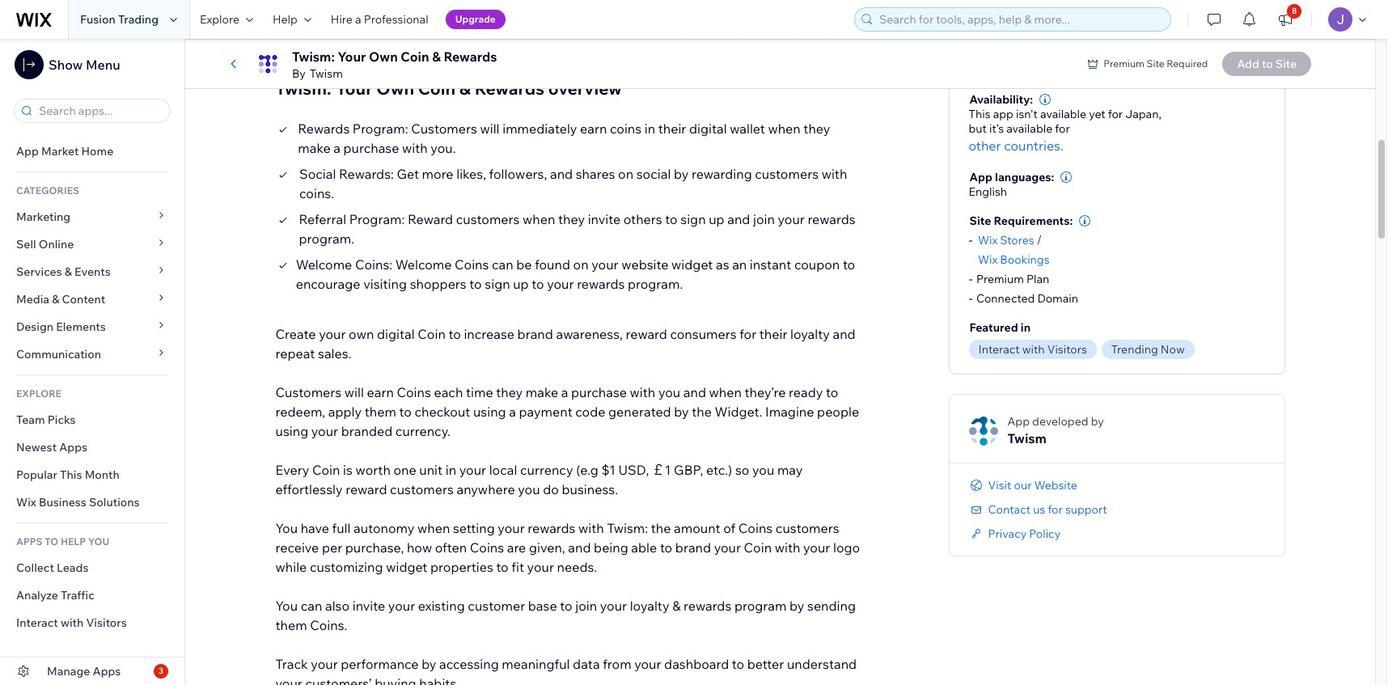 Task type: locate. For each thing, give the bounding box(es) containing it.
reward down worth
[[346, 481, 387, 497]]

to right the "able"
[[660, 539, 673, 556]]

rewards program: customers will immediately earn coins in their digital wallet when they make a purchase with you.
[[298, 120, 830, 156]]

purchase inside "create your own digital coin to increase brand awareness, reward consumers for their loyalty and repeat sales. customers will earn coins each time they make a purchase with you and when they're ready to redeem, apply them to checkout using a payment code generated by the widget. imagine people using your branded currency. every coin is worth one unit in your local currency (e.g $1 usd, ￡1 gbp, etc.) so you may effortlessly reward customers anywhere you do business. you have full autonomy when setting your rewards with twism: the amount of coins customers receive per purchase, how often coins are given, and being able to brand your coin with your logo while customizing widget properties to fit your needs. you can also invite your existing customer base to join your loyalty & rewards program by sending them coins. track your performance by accessing meaningful data from your dashboard to better understand your customers' b"
[[571, 384, 627, 400]]

design
[[16, 320, 53, 334]]

your left existing
[[388, 598, 415, 614]]

1 vertical spatial join
[[575, 598, 597, 614]]

show menu button
[[15, 50, 120, 79]]

on left social
[[618, 166, 634, 182]]

your down hire
[[338, 49, 366, 65]]

them left coins.
[[275, 617, 307, 633]]

0 horizontal spatial their
[[658, 120, 686, 136]]

interact with visitors down featured in
[[979, 342, 1087, 357]]

local
[[489, 462, 517, 478]]

coupon
[[794, 256, 840, 272]]

effortlessly
[[275, 481, 343, 497]]

loyalty up ready
[[790, 326, 830, 342]]

Search for tools, apps, help & more... field
[[875, 8, 1166, 31]]

developed by twism image
[[969, 416, 998, 446]]

of
[[724, 520, 736, 536]]

0 horizontal spatial up
[[513, 276, 529, 292]]

0 horizontal spatial purchase
[[343, 140, 399, 156]]

to right shoppers
[[470, 276, 482, 292]]

rewards
[[444, 49, 497, 65], [475, 77, 545, 98], [298, 120, 350, 136]]

twism down developed
[[1008, 430, 1047, 446]]

business
[[39, 495, 86, 510]]

0 vertical spatial on
[[618, 166, 634, 182]]

0 vertical spatial wix
[[978, 233, 998, 247]]

per
[[322, 539, 342, 556]]

up inside referral program: reward customers when they invite others to sign up and join your rewards program.
[[709, 211, 725, 227]]

0 horizontal spatial customers
[[275, 384, 342, 400]]

help button
[[263, 0, 321, 39]]

can inside welcome coins: welcome coins can be found on your website widget as an instant coupon to encourage visiting shoppers to sign up to your rewards program.
[[492, 256, 514, 272]]

0 horizontal spatial they
[[496, 384, 523, 400]]

coins up checkout
[[397, 384, 431, 400]]

can left be
[[492, 256, 514, 272]]

privacy policy
[[988, 526, 1061, 541]]

explore
[[16, 388, 61, 400]]

1 horizontal spatial in
[[645, 120, 655, 136]]

performance
[[341, 656, 419, 672]]

every
[[275, 462, 309, 478]]

0 horizontal spatial in
[[446, 462, 456, 478]]

them up branded
[[365, 403, 396, 420]]

your for twism: your own coin & rewards by twism
[[338, 49, 366, 65]]

make inside rewards program: customers will immediately earn coins in their digital wallet when they make a purchase with you.
[[298, 140, 331, 156]]

other
[[969, 137, 1001, 153]]

up
[[709, 211, 725, 227], [513, 276, 529, 292]]

awareness,
[[556, 326, 623, 342]]

welcome
[[296, 256, 352, 272], [395, 256, 452, 272]]

plan
[[1027, 272, 1050, 286]]

1 vertical spatial customers
[[275, 384, 342, 400]]

given,
[[529, 539, 565, 556]]

privacy
[[988, 526, 1027, 541]]

premium
[[1104, 57, 1145, 70], [976, 272, 1024, 286]]

visit our website
[[988, 478, 1078, 492]]

policy
[[1029, 526, 1061, 541]]

1 vertical spatial your
[[335, 77, 373, 98]]

wix inside 'link'
[[16, 495, 36, 510]]

for up 'countries.'
[[1055, 121, 1070, 136]]

your down track
[[275, 675, 302, 685]]

￡1
[[652, 462, 671, 478]]

2 horizontal spatial you
[[752, 462, 775, 478]]

1 horizontal spatial earn
[[580, 120, 607, 136]]

sell
[[16, 237, 36, 252]]

sidebar element
[[0, 39, 185, 685]]

will up "apply"
[[344, 384, 364, 400]]

0 vertical spatial invite
[[588, 211, 621, 227]]

they
[[804, 120, 830, 136], [558, 211, 585, 227], [496, 384, 523, 400]]

0 vertical spatial -
[[969, 233, 973, 247]]

now
[[1161, 342, 1185, 357]]

their up they're
[[760, 326, 788, 342]]

upgrade
[[455, 13, 496, 25]]

the up the "able"
[[651, 520, 671, 536]]

customers down wallet
[[755, 166, 819, 182]]

1 vertical spatial make
[[526, 384, 558, 400]]

site left required
[[1147, 57, 1165, 70]]

on right found
[[573, 256, 589, 272]]

widget inside "create your own digital coin to increase brand awareness, reward consumers for their loyalty and repeat sales. customers will earn coins each time they make a purchase with you and when they're ready to redeem, apply them to checkout using a payment code generated by the widget. imagine people using your branded currency. every coin is worth one unit in your local currency (e.g $1 usd, ￡1 gbp, etc.) so you may effortlessly reward customers anywhere you do business. you have full autonomy when setting your rewards with twism: the amount of coins customers receive per purchase, how often coins are given, and being able to brand your coin with your logo while customizing widget properties to fit your needs. you can also invite your existing customer base to join your loyalty & rewards program by sending them coins. track your performance by accessing meaningful data from your dashboard to better understand your customers' b"
[[386, 559, 428, 575]]

in right featured
[[1021, 320, 1031, 335]]

interact down analyze
[[16, 616, 58, 630]]

app
[[16, 144, 39, 159], [970, 170, 993, 184], [1008, 414, 1030, 429]]

interact with visitors link down featured in
[[969, 340, 1102, 359]]

interact
[[979, 342, 1020, 357], [16, 616, 58, 630]]

available left yet
[[1041, 106, 1087, 121]]

will inside rewards program: customers will immediately earn coins in their digital wallet when they make a purchase with you.
[[480, 120, 500, 136]]

purchase
[[343, 140, 399, 156], [571, 384, 627, 400]]

2 vertical spatial -
[[969, 291, 973, 306]]

apps right manage
[[93, 664, 121, 679]]

this left app
[[969, 106, 991, 121]]

join down needs.
[[575, 598, 597, 614]]

0 horizontal spatial can
[[301, 598, 322, 614]]

sign inside welcome coins: welcome coins can be found on your website widget as an instant coupon to encourage visiting shoppers to sign up to your rewards program.
[[485, 276, 510, 292]]

coins.
[[299, 185, 334, 201]]

worth
[[356, 462, 391, 478]]

0 horizontal spatial the
[[651, 520, 671, 536]]

their inside rewards program: customers will immediately earn coins in their digital wallet when they make a purchase with you.
[[658, 120, 686, 136]]

app inside "sidebar" element
[[16, 144, 39, 159]]

1 horizontal spatial invite
[[588, 211, 621, 227]]

site down english
[[970, 213, 991, 228]]

each
[[434, 384, 463, 400]]

& left events
[[64, 265, 72, 279]]

while
[[275, 559, 307, 575]]

in right "unit"
[[446, 462, 456, 478]]

fit
[[512, 559, 524, 575]]

app inside app developed by twism
[[1008, 414, 1030, 429]]

1 vertical spatial interact
[[16, 616, 58, 630]]

2 you from the top
[[275, 598, 298, 614]]

for right consumers
[[740, 326, 757, 342]]

1 horizontal spatial customers
[[411, 120, 477, 136]]

0 vertical spatial they
[[804, 120, 830, 136]]

0 vertical spatial twism:
[[292, 49, 335, 65]]

0 vertical spatial your
[[338, 49, 366, 65]]

1 vertical spatial you
[[752, 462, 775, 478]]

0 vertical spatial interact
[[979, 342, 1020, 357]]

rewards inside twism: your own coin & rewards by twism
[[444, 49, 497, 65]]

and up 'an'
[[728, 211, 750, 227]]

are
[[507, 539, 526, 556]]

0 vertical spatial using
[[473, 403, 506, 420]]

they inside rewards program: customers will immediately earn coins in their digital wallet when they make a purchase with you.
[[804, 120, 830, 136]]

app market home link
[[0, 138, 184, 165]]

1 horizontal spatial up
[[709, 211, 725, 227]]

program. down website
[[628, 276, 683, 292]]

1 vertical spatial program:
[[349, 211, 405, 227]]

0 vertical spatial you
[[275, 520, 298, 536]]

0 horizontal spatial visitors
[[86, 616, 127, 630]]

using down redeem,
[[275, 423, 308, 439]]

app for app languages:
[[970, 170, 993, 184]]

hire a professional
[[331, 12, 429, 27]]

they inside "create your own digital coin to increase brand awareness, reward consumers for their loyalty and repeat sales. customers will earn coins each time they make a purchase with you and when they're ready to redeem, apply them to checkout using a payment code generated by the widget. imagine people using your branded currency. every coin is worth one unit in your local currency (e.g $1 usd, ￡1 gbp, etc.) so you may effortlessly reward customers anywhere you do business. you have full autonomy when setting your rewards with twism: the amount of coins customers receive per purchase, how often coins are given, and being able to brand your coin with your logo while customizing widget properties to fit your needs. you can also invite your existing customer base to join your loyalty & rewards program by sending them coins. track your performance by accessing meaningful data from your dashboard to better understand your customers' b"
[[496, 384, 523, 400]]

1 horizontal spatial using
[[473, 403, 506, 420]]

- left stores at the right top
[[969, 233, 973, 247]]

0 horizontal spatial will
[[344, 384, 364, 400]]

own inside twism: your own coin & rewards by twism
[[369, 49, 398, 65]]

you left the do
[[518, 481, 540, 497]]

twism: inside "create your own digital coin to increase brand awareness, reward consumers for their loyalty and repeat sales. customers will earn coins each time they make a purchase with you and when they're ready to redeem, apply them to checkout using a payment code generated by the widget. imagine people using your branded currency. every coin is worth one unit in your local currency (e.g $1 usd, ￡1 gbp, etc.) so you may effortlessly reward customers anywhere you do business. you have full autonomy when setting your rewards with twism: the amount of coins customers receive per purchase, how often coins are given, and being able to brand your coin with your logo while customizing widget properties to fit your needs. you can also invite your existing customer base to join your loyalty & rewards program by sending them coins. track your performance by accessing meaningful data from your dashboard to better understand your customers' b"
[[607, 520, 648, 536]]

rewards for twism: your own coin & rewards overview
[[475, 77, 545, 98]]

0 vertical spatial make
[[298, 140, 331, 156]]

1 vertical spatial rewards
[[475, 77, 545, 98]]

upgrade button
[[446, 10, 506, 29]]

1 horizontal spatial will
[[480, 120, 500, 136]]

domain
[[1038, 291, 1079, 306]]

communication
[[16, 347, 104, 362]]

0 vertical spatial program:
[[353, 120, 408, 136]]

for inside "create your own digital coin to increase brand awareness, reward consumers for their loyalty and repeat sales. customers will earn coins each time they make a purchase with you and when they're ready to redeem, apply them to checkout using a payment code generated by the widget. imagine people using your branded currency. every coin is worth one unit in your local currency (e.g $1 usd, ￡1 gbp, etc.) so you may effortlessly reward customers anywhere you do business. you have full autonomy when setting your rewards with twism: the amount of coins customers receive per purchase, how often coins are given, and being able to brand your coin with your logo while customizing widget properties to fit your needs. you can also invite your existing customer base to join your loyalty & rewards program by sending them coins. track your performance by accessing meaningful data from your dashboard to better understand your customers' b"
[[740, 326, 757, 342]]

rewards down 'upgrade' button at the left top of the page
[[444, 49, 497, 65]]

0 horizontal spatial brand
[[518, 326, 553, 342]]

1 vertical spatial earn
[[367, 384, 394, 400]]

0 vertical spatial customers
[[411, 120, 477, 136]]

sign inside referral program: reward customers when they invite others to sign up and join your rewards program.
[[681, 211, 706, 227]]

found
[[535, 256, 570, 272]]

media & content
[[16, 292, 105, 307]]

1 horizontal spatial sign
[[681, 211, 706, 227]]

twism: up being at the bottom of page
[[607, 520, 648, 536]]

1 horizontal spatial on
[[618, 166, 634, 182]]

sales.
[[318, 345, 352, 361]]

twism inside app developed by twism
[[1008, 430, 1047, 446]]

1 vertical spatial app
[[970, 170, 993, 184]]

business.
[[562, 481, 618, 497]]

0 horizontal spatial invite
[[352, 598, 385, 614]]

1 vertical spatial sign
[[485, 276, 510, 292]]

site requirements:
[[970, 213, 1073, 228]]

for right yet
[[1108, 106, 1123, 121]]

1 horizontal spatial this
[[969, 106, 991, 121]]

customizing
[[310, 559, 383, 575]]

& inside twism: your own coin & rewards by twism
[[432, 49, 441, 65]]

1 horizontal spatial you
[[659, 384, 681, 400]]

they right wallet
[[804, 120, 830, 136]]

fusion
[[80, 12, 116, 27]]

1 horizontal spatial welcome
[[395, 256, 452, 272]]

digital
[[689, 120, 727, 136], [377, 326, 415, 342]]

invite right also
[[352, 598, 385, 614]]

coin
[[401, 49, 429, 65], [418, 77, 456, 98], [418, 326, 446, 342], [312, 462, 340, 478], [744, 539, 772, 556]]

0 horizontal spatial welcome
[[296, 256, 352, 272]]

1 horizontal spatial can
[[492, 256, 514, 272]]

by right developed
[[1091, 414, 1104, 429]]

logo
[[833, 539, 860, 556]]

in inside rewards program: customers will immediately earn coins in their digital wallet when they make a purchase with you.
[[645, 120, 655, 136]]

1 vertical spatial visitors
[[86, 616, 127, 630]]

1 vertical spatial widget
[[386, 559, 428, 575]]

rewards inside referral program: reward customers when they invite others to sign up and join your rewards program.
[[808, 211, 856, 227]]

join
[[753, 211, 775, 227], [575, 598, 597, 614]]

wix left stores at the right top
[[978, 233, 998, 247]]

coins up shoppers
[[455, 256, 489, 272]]

1 vertical spatial they
[[558, 211, 585, 227]]

do
[[543, 481, 559, 497]]

you right so
[[752, 462, 775, 478]]

this
[[969, 106, 991, 121], [60, 468, 82, 482]]

join inside referral program: reward customers when they invite others to sign up and join your rewards program.
[[753, 211, 775, 227]]

wix
[[978, 233, 998, 247], [978, 252, 998, 267], [16, 495, 36, 510]]

Search apps... field
[[34, 100, 165, 122]]

rewards up social
[[298, 120, 350, 136]]

trending now link
[[1102, 340, 1200, 359]]

0 horizontal spatial you
[[518, 481, 540, 497]]

program. inside welcome coins: welcome coins can be found on your website widget as an instant coupon to encourage visiting shoppers to sign up to your rewards program.
[[628, 276, 683, 292]]

0 horizontal spatial make
[[298, 140, 331, 156]]

coin down professional
[[401, 49, 429, 65]]

0 vertical spatial loyalty
[[790, 326, 830, 342]]

program: up rewards:
[[353, 120, 408, 136]]

they inside referral program: reward customers when they invite others to sign up and join your rewards program.
[[558, 211, 585, 227]]

currency.
[[395, 423, 451, 439]]

brand down amount
[[675, 539, 711, 556]]

1 horizontal spatial loyalty
[[790, 326, 830, 342]]

rewards inside rewards program: customers will immediately earn coins in their digital wallet when they make a purchase with you.
[[298, 120, 350, 136]]

your inside twism: your own coin & rewards by twism
[[338, 49, 366, 65]]

0 horizontal spatial them
[[275, 617, 307, 633]]

0 vertical spatial program.
[[299, 230, 354, 246]]

widget
[[672, 256, 713, 272], [386, 559, 428, 575]]

you
[[659, 384, 681, 400], [752, 462, 775, 478], [518, 481, 540, 497]]

will inside "create your own digital coin to increase brand awareness, reward consumers for their loyalty and repeat sales. customers will earn coins each time they make a purchase with you and when they're ready to redeem, apply them to checkout using a payment code generated by the widget. imagine people using your branded currency. every coin is worth one unit in your local currency (e.g $1 usd, ￡1 gbp, etc.) so you may effortlessly reward customers anywhere you do business. you have full autonomy when setting your rewards with twism: the amount of coins customers receive per purchase, how often coins are given, and being able to brand your coin with your logo while customizing widget properties to fit your needs. you can also invite your existing customer base to join your loyalty & rewards program by sending them coins. track your performance by accessing meaningful data from your dashboard to better understand your customers' b"
[[344, 384, 364, 400]]

coin down shoppers
[[418, 326, 446, 342]]

& inside "create your own digital coin to increase brand awareness, reward consumers for their loyalty and repeat sales. customers will earn coins each time they make a purchase with you and when they're ready to redeem, apply them to checkout using a payment code generated by the widget. imagine people using your branded currency. every coin is worth one unit in your local currency (e.g $1 usd, ￡1 gbp, etc.) so you may effortlessly reward customers anywhere you do business. you have full autonomy when setting your rewards with twism: the amount of coins customers receive per purchase, how often coins are given, and being able to brand your coin with your logo while customizing widget properties to fit your needs. you can also invite your existing customer base to join your loyalty & rewards program by sending them coins. track your performance by accessing meaningful data from your dashboard to better understand your customers' b"
[[672, 598, 681, 614]]

rewards for twism: your own coin & rewards by twism
[[444, 49, 497, 65]]

widget down the how
[[386, 559, 428, 575]]

so
[[735, 462, 750, 478]]

0 vertical spatial this
[[969, 106, 991, 121]]

one
[[394, 462, 416, 478]]

by inside app developed by twism
[[1091, 414, 1104, 429]]

0 horizontal spatial twism
[[310, 66, 343, 81]]

and inside referral program: reward customers when they invite others to sign up and join your rewards program.
[[728, 211, 750, 227]]

repeat
[[275, 345, 315, 361]]

1 horizontal spatial program.
[[628, 276, 683, 292]]

& up dashboard
[[672, 598, 681, 614]]

reward left consumers
[[626, 326, 667, 342]]

program: inside referral program: reward customers when they invite others to sign up and join your rewards program.
[[349, 211, 405, 227]]

1 you from the top
[[275, 520, 298, 536]]

own for twism: your own coin & rewards overview
[[376, 77, 414, 98]]

program: for program.
[[349, 211, 405, 227]]

1 horizontal spatial make
[[526, 384, 558, 400]]

you.
[[431, 140, 456, 156]]

wix business solutions link
[[0, 489, 184, 516]]

customers down the likes,
[[456, 211, 520, 227]]

widget left "as"
[[672, 256, 713, 272]]

1 vertical spatial using
[[275, 423, 308, 439]]

0 horizontal spatial earn
[[367, 384, 394, 400]]

they right time
[[496, 384, 523, 400]]

customers inside "create your own digital coin to increase brand awareness, reward consumers for their loyalty and repeat sales. customers will earn coins each time they make a purchase with you and when they're ready to redeem, apply them to checkout using a payment code generated by the widget. imagine people using your branded currency. every coin is worth one unit in your local currency (e.g $1 usd, ￡1 gbp, etc.) so you may effortlessly reward customers anywhere you do business. you have full autonomy when setting your rewards with twism: the amount of coins customers receive per purchase, how often coins are given, and being able to brand your coin with your logo while customizing widget properties to fit your needs. you can also invite your existing customer base to join your loyalty & rewards program by sending them coins. track your performance by accessing meaningful data from your dashboard to better understand your customers' b"
[[275, 384, 342, 400]]

2 horizontal spatial they
[[804, 120, 830, 136]]

rewards:
[[339, 166, 394, 182]]

1 horizontal spatial the
[[692, 403, 712, 420]]

1 - from the top
[[969, 233, 973, 247]]

1 vertical spatial invite
[[352, 598, 385, 614]]

1 vertical spatial their
[[760, 326, 788, 342]]

apps up popular this month
[[59, 440, 87, 455]]

1 horizontal spatial brand
[[675, 539, 711, 556]]

stores
[[1000, 233, 1035, 247]]

collect leads link
[[0, 554, 184, 582]]

coins right the of
[[739, 520, 773, 536]]

0 vertical spatial twism
[[310, 66, 343, 81]]

0 vertical spatial their
[[658, 120, 686, 136]]

manage
[[47, 664, 90, 679]]

2 - from the top
[[969, 272, 973, 286]]

sign
[[681, 211, 706, 227], [485, 276, 510, 292]]

twism:
[[292, 49, 335, 65], [275, 77, 331, 98], [607, 520, 648, 536]]

1 vertical spatial can
[[301, 598, 322, 614]]

make
[[298, 140, 331, 156], [526, 384, 558, 400]]

1 horizontal spatial purchase
[[571, 384, 627, 400]]

sign up increase
[[485, 276, 510, 292]]

2 vertical spatial rewards
[[298, 120, 350, 136]]

1 vertical spatial premium
[[976, 272, 1024, 286]]

this app isn't available yet for japan, but it's available for other countries.
[[969, 106, 1162, 153]]

- left connected
[[969, 291, 973, 306]]

contact us for support
[[988, 502, 1107, 517]]

premium up connected
[[976, 272, 1024, 286]]

when up found
[[523, 211, 555, 227]]

1 vertical spatial reward
[[346, 481, 387, 497]]

in
[[645, 120, 655, 136], [1021, 320, 1031, 335], [446, 462, 456, 478]]

in right coins
[[645, 120, 655, 136]]

twism inside twism: your own coin & rewards by twism
[[310, 66, 343, 81]]

with inside rewards program: customers will immediately earn coins in their digital wallet when they make a purchase with you.
[[402, 140, 428, 156]]

0 vertical spatial app
[[16, 144, 39, 159]]

payment
[[519, 403, 573, 420]]

welcome up encourage at top
[[296, 256, 352, 272]]

sign right others
[[681, 211, 706, 227]]

with inside social rewards: get more likes, followers, and shares on social by rewarding customers with coins.
[[822, 166, 847, 182]]

0 horizontal spatial loyalty
[[630, 598, 670, 614]]

you up generated
[[659, 384, 681, 400]]

loyalty down the "able"
[[630, 598, 670, 614]]

1 horizontal spatial they
[[558, 211, 585, 227]]

0 vertical spatial own
[[369, 49, 398, 65]]

0 vertical spatial site
[[1147, 57, 1165, 70]]

1 vertical spatial interact with visitors
[[16, 616, 127, 630]]

program. inside referral program: reward customers when they invite others to sign up and join your rewards program.
[[299, 230, 354, 246]]

purchase inside rewards program: customers will immediately earn coins in their digital wallet when they make a purchase with you.
[[343, 140, 399, 156]]

usd,
[[619, 462, 649, 478]]

visitors inside "sidebar" element
[[86, 616, 127, 630]]

with inside "sidebar" element
[[61, 616, 84, 630]]

your up instant
[[778, 211, 805, 227]]

customers up redeem,
[[275, 384, 342, 400]]

wix down "popular"
[[16, 495, 36, 510]]

widget inside welcome coins: welcome coins can be found on your website widget as an instant coupon to encourage visiting shoppers to sign up to your rewards program.
[[672, 256, 713, 272]]

get
[[397, 166, 419, 182]]

0 horizontal spatial interact with visitors
[[16, 616, 127, 630]]

make inside "create your own digital coin to increase brand awareness, reward consumers for their loyalty and repeat sales. customers will earn coins each time they make a purchase with you and when they're ready to redeem, apply them to checkout using a payment code generated by the widget. imagine people using your branded currency. every coin is worth one unit in your local currency (e.g $1 usd, ￡1 gbp, etc.) so you may effortlessly reward customers anywhere you do business. you have full autonomy when setting your rewards with twism: the amount of coins customers receive per purchase, how often coins are given, and being able to brand your coin with your logo while customizing widget properties to fit your needs. you can also invite your existing customer base to join your loyalty & rewards program by sending them coins. track your performance by accessing meaningful data from your dashboard to better understand your customers' b"
[[526, 384, 558, 400]]

digital inside "create your own digital coin to increase brand awareness, reward consumers for their loyalty and repeat sales. customers will earn coins each time they make a purchase with you and when they're ready to redeem, apply them to checkout using a payment code generated by the widget. imagine people using your branded currency. every coin is worth one unit in your local currency (e.g $1 usd, ￡1 gbp, etc.) so you may effortlessly reward customers anywhere you do business. you have full autonomy when setting your rewards with twism: the amount of coins customers receive per purchase, how often coins are given, and being able to brand your coin with your logo while customizing widget properties to fit your needs. you can also invite your existing customer base to join your loyalty & rewards program by sending them coins. track your performance by accessing meaningful data from your dashboard to better understand your customers' b"
[[377, 326, 415, 342]]

a up social
[[334, 140, 341, 156]]

wix left bookings
[[978, 252, 998, 267]]

twism: inside twism: your own coin & rewards by twism
[[292, 49, 335, 65]]

you up receive
[[275, 520, 298, 536]]

1 vertical spatial purchase
[[571, 384, 627, 400]]

0 horizontal spatial join
[[575, 598, 597, 614]]

when inside rewards program: customers will immediately earn coins in their digital wallet when they make a purchase with you.
[[768, 120, 801, 136]]

customers'
[[305, 675, 372, 685]]

apply
[[328, 403, 362, 420]]

your down the of
[[714, 539, 741, 556]]

program: inside rewards program: customers will immediately earn coins in their digital wallet when they make a purchase with you.
[[353, 120, 408, 136]]

app market home
[[16, 144, 114, 159]]

2 vertical spatial wix
[[16, 495, 36, 510]]

own down professional
[[376, 77, 414, 98]]

interact with visitors link down traffic
[[0, 609, 184, 637]]

with
[[402, 140, 428, 156], [822, 166, 847, 182], [1023, 342, 1045, 357], [630, 384, 656, 400], [579, 520, 604, 536], [775, 539, 801, 556], [61, 616, 84, 630]]

contact us for support link
[[969, 502, 1107, 517]]

accessing
[[439, 656, 499, 672]]

1 vertical spatial own
[[376, 77, 414, 98]]

1 horizontal spatial apps
[[93, 664, 121, 679]]

by inside social rewards: get more likes, followers, and shares on social by rewarding customers with coins.
[[674, 166, 689, 182]]

you down "while"
[[275, 598, 298, 614]]

up down be
[[513, 276, 529, 292]]

the left widget.
[[692, 403, 712, 420]]

2 horizontal spatial app
[[1008, 414, 1030, 429]]

make up social
[[298, 140, 331, 156]]

this inside this app isn't available yet for japan, but it's available for other countries.
[[969, 106, 991, 121]]

0 horizontal spatial premium
[[976, 272, 1024, 286]]

earn left coins
[[580, 120, 607, 136]]

1 vertical spatial wix
[[978, 252, 998, 267]]



Task type: describe. For each thing, give the bounding box(es) containing it.
purchase,
[[345, 539, 404, 556]]

other countries. link
[[969, 136, 1064, 155]]

rewards inside welcome coins: welcome coins can be found on your website widget as an instant coupon to encourage visiting shoppers to sign up to your rewards program.
[[577, 276, 625, 292]]

app developed by twism
[[1008, 414, 1104, 446]]

to right base
[[560, 598, 573, 614]]

0 horizontal spatial interact with visitors link
[[0, 609, 184, 637]]

track
[[275, 656, 308, 672]]

a left payment
[[509, 403, 516, 420]]

0 vertical spatial premium
[[1104, 57, 1145, 70]]

rewards left program
[[684, 598, 732, 614]]

customers down "unit"
[[390, 481, 454, 497]]

customers inside referral program: reward customers when they invite others to sign up and join your rewards program.
[[456, 211, 520, 227]]

twism: your own coin & rewards by twism
[[292, 49, 497, 81]]

marketing
[[16, 210, 71, 224]]

referral program: reward customers when they invite others to sign up and join your rewards program.
[[299, 211, 856, 246]]

sending
[[807, 598, 856, 614]]

japan,
[[1126, 106, 1162, 121]]

1 vertical spatial brand
[[675, 539, 711, 556]]

earn inside rewards program: customers will immediately earn coins in their digital wallet when they make a purchase with you.
[[580, 120, 607, 136]]

more
[[422, 166, 454, 182]]

marketing link
[[0, 203, 184, 231]]

program
[[735, 598, 787, 614]]

premium inside - wix stores / wix bookings - premium plan - connected domain
[[976, 272, 1024, 286]]

apps for newest apps
[[59, 440, 87, 455]]

to left better
[[732, 656, 745, 672]]

meaningful
[[502, 656, 570, 672]]

2 horizontal spatial in
[[1021, 320, 1031, 335]]

content
[[62, 292, 105, 307]]

to down be
[[532, 276, 544, 292]]

0 vertical spatial reward
[[626, 326, 667, 342]]

coins:
[[355, 256, 393, 272]]

on inside social rewards: get more likes, followers, and shares on social by rewarding customers with coins.
[[618, 166, 634, 182]]

2 vertical spatial you
[[518, 481, 540, 497]]

your down "apply"
[[311, 423, 338, 439]]

autonomy
[[354, 520, 415, 536]]

sell online link
[[0, 231, 184, 258]]

to
[[45, 536, 58, 548]]

have
[[301, 520, 329, 536]]

coin up program
[[744, 539, 772, 556]]

may
[[777, 462, 803, 478]]

contact
[[988, 502, 1031, 517]]

by
[[292, 66, 306, 81]]

their inside "create your own digital coin to increase brand awareness, reward consumers for their loyalty and repeat sales. customers will earn coins each time they make a purchase with you and when they're ready to redeem, apply them to checkout using a payment code generated by the widget. imagine people using your branded currency. every coin is worth one unit in your local currency (e.g $1 usd, ￡1 gbp, etc.) so you may effortlessly reward customers anywhere you do business. you have full autonomy when setting your rewards with twism: the amount of coins customers receive per purchase, how often coins are given, and being able to brand your coin with your logo while customizing widget properties to fit your needs. you can also invite your existing customer base to join your loyalty & rewards program by sending them coins. track your performance by accessing meaningful data from your dashboard to better understand your customers' b"
[[760, 326, 788, 342]]

english
[[969, 184, 1007, 199]]

when inside referral program: reward customers when they invite others to sign up and join your rewards program.
[[523, 211, 555, 227]]

website
[[621, 256, 669, 272]]

wix business solutions
[[16, 495, 140, 510]]

1 vertical spatial loyalty
[[630, 598, 670, 614]]

customers up logo
[[776, 520, 839, 536]]

design elements
[[16, 320, 106, 334]]

0 vertical spatial brand
[[518, 326, 553, 342]]

and up needs.
[[568, 539, 591, 556]]

picks
[[48, 413, 76, 427]]

& down 'upgrade' button at the left top of the page
[[459, 77, 471, 98]]

coin left is
[[312, 462, 340, 478]]

app for app developed by twism
[[1008, 414, 1030, 429]]

customer
[[468, 598, 525, 614]]

this inside "sidebar" element
[[60, 468, 82, 482]]

twism: your own coin & rewards logo image
[[253, 49, 282, 78]]

your left logo
[[803, 539, 830, 556]]

communication link
[[0, 341, 184, 368]]

collect
[[16, 561, 54, 575]]

by left sending
[[790, 598, 805, 614]]

a right hire
[[355, 12, 361, 27]]

you
[[88, 536, 109, 548]]

followers,
[[489, 166, 547, 182]]

your down given,
[[527, 559, 554, 575]]

1 vertical spatial the
[[651, 520, 671, 536]]

to up currency. at the bottom left of the page
[[399, 403, 412, 420]]

on inside welcome coins: welcome coins can be found on your website widget as an instant coupon to encourage visiting shoppers to sign up to your rewards program.
[[573, 256, 589, 272]]

create your own digital coin to increase brand awareness, reward consumers for their loyalty and repeat sales. customers will earn coins each time they make a purchase with you and when they're ready to redeem, apply them to checkout using a payment code generated by the widget. imagine people using your branded currency. every coin is worth one unit in your local currency (e.g $1 usd, ￡1 gbp, etc.) so you may effortlessly reward customers anywhere you do business. you have full autonomy when setting your rewards with twism: the amount of coins customers receive per purchase, how often coins are given, and being able to brand your coin with your logo while customizing widget properties to fit your needs. you can also invite your existing customer base to join your loyalty & rewards program by sending them coins. track your performance by accessing meaningful data from your dashboard to better understand your customers' b
[[275, 326, 860, 685]]

consumers
[[670, 326, 737, 342]]

customers inside rewards program: customers will immediately earn coins in their digital wallet when they make a purchase with you.
[[411, 120, 477, 136]]

and down "coupon"
[[833, 326, 856, 342]]

by right generated
[[674, 403, 689, 420]]

visiting
[[363, 276, 407, 292]]

show menu
[[49, 57, 120, 73]]

app for app market home
[[16, 144, 39, 159]]

and down consumers
[[684, 384, 706, 400]]

month
[[85, 468, 120, 482]]

twism: for twism: your own coin & rewards overview
[[275, 77, 331, 98]]

when up widget.
[[709, 384, 742, 400]]

rewards up given,
[[528, 520, 576, 536]]

can inside "create your own digital coin to increase brand awareness, reward consumers for their loyalty and repeat sales. customers will earn coins each time they make a purchase with you and when they're ready to redeem, apply them to checkout using a payment code generated by the widget. imagine people using your branded currency. every coin is worth one unit in your local currency (e.g $1 usd, ￡1 gbp, etc.) so you may effortlessly reward customers anywhere you do business. you have full autonomy when setting your rewards with twism: the amount of coins customers receive per purchase, how often coins are given, and being able to brand your coin with your logo while customizing widget properties to fit your needs. you can also invite your existing customer base to join your loyalty & rewards program by sending them coins. track your performance by accessing meaningful data from your dashboard to better understand your customers' b"
[[301, 598, 322, 614]]

website
[[1034, 478, 1078, 492]]

a up payment
[[561, 384, 568, 400]]

your up the "are"
[[498, 520, 525, 536]]

by left accessing
[[422, 656, 437, 672]]

coins inside welcome coins: welcome coins can be found on your website widget as an instant coupon to encourage visiting shoppers to sign up to your rewards program.
[[455, 256, 489, 272]]

twism: for twism: your own coin & rewards by twism
[[292, 49, 335, 65]]

team picks link
[[0, 406, 184, 434]]

to left fit
[[496, 559, 509, 575]]

1 welcome from the left
[[296, 256, 352, 272]]

shoppers
[[410, 276, 467, 292]]

understand
[[787, 656, 857, 672]]

to up people
[[826, 384, 838, 400]]

us
[[1033, 502, 1046, 517]]

to inside referral program: reward customers when they invite others to sign up and join your rewards program.
[[665, 211, 678, 227]]

visit
[[988, 478, 1012, 492]]

generated
[[608, 403, 671, 420]]

join inside "create your own digital coin to increase brand awareness, reward consumers for their loyalty and repeat sales. customers will earn coins each time they make a purchase with you and when they're ready to redeem, apply them to checkout using a payment code generated by the widget. imagine people using your branded currency. every coin is worth one unit in your local currency (e.g $1 usd, ￡1 gbp, etc.) so you may effortlessly reward customers anywhere you do business. you have full autonomy when setting your rewards with twism: the amount of coins customers receive per purchase, how often coins are given, and being able to brand your coin with your logo while customizing widget properties to fit your needs. you can also invite your existing customer base to join your loyalty & rewards program by sending them coins. track your performance by accessing meaningful data from your dashboard to better understand your customers' b"
[[575, 598, 597, 614]]

available up 'countries.'
[[1007, 121, 1053, 136]]

your up anywhere
[[459, 462, 486, 478]]

3 - from the top
[[969, 291, 973, 306]]

wallet
[[730, 120, 765, 136]]

be
[[516, 256, 532, 272]]

0 vertical spatial you
[[659, 384, 681, 400]]

earn inside "create your own digital coin to increase brand awareness, reward consumers for their loyalty and repeat sales. customers will earn coins each time they make a purchase with you and when they're ready to redeem, apply them to checkout using a payment code generated by the widget. imagine people using your branded currency. every coin is worth one unit in your local currency (e.g $1 usd, ￡1 gbp, etc.) so you may effortlessly reward customers anywhere you do business. you have full autonomy when setting your rewards with twism: the amount of coins customers receive per purchase, how often coins are given, and being able to brand your coin with your logo while customizing widget properties to fit your needs. you can also invite your existing customer base to join your loyalty & rewards program by sending them coins. track your performance by accessing meaningful data from your dashboard to better understand your customers' b"
[[367, 384, 394, 400]]

to right "coupon"
[[843, 256, 855, 272]]

program: for purchase
[[353, 120, 408, 136]]

to left increase
[[449, 326, 461, 342]]

being
[[594, 539, 628, 556]]

coin up you.
[[418, 77, 456, 98]]

& right media
[[52, 292, 59, 307]]

invite inside "create your own digital coin to increase brand awareness, reward consumers for their loyalty and repeat sales. customers will earn coins each time they make a purchase with you and when they're ready to redeem, apply them to checkout using a payment code generated by the widget. imagine people using your branded currency. every coin is worth one unit in your local currency (e.g $1 usd, ￡1 gbp, etc.) so you may effortlessly reward customers anywhere you do business. you have full autonomy when setting your rewards with twism: the amount of coins customers receive per purchase, how often coins are given, and being able to brand your coin with your logo while customizing widget properties to fit your needs. you can also invite your existing customer base to join your loyalty & rewards program by sending them coins. track your performance by accessing meaningful data from your dashboard to better understand your customers' b"
[[352, 598, 385, 614]]

own
[[349, 326, 374, 342]]

design elements link
[[0, 313, 184, 341]]

how
[[407, 539, 432, 556]]

when up the how
[[417, 520, 450, 536]]

your down being at the bottom of page
[[600, 598, 627, 614]]

people
[[817, 403, 859, 420]]

coin inside twism: your own coin & rewards by twism
[[401, 49, 429, 65]]

services & events
[[16, 265, 111, 279]]

and inside social rewards: get more likes, followers, and shares on social by rewarding customers with coins.
[[550, 166, 573, 182]]

customers inside social rewards: get more likes, followers, and shares on social by rewarding customers with coins.
[[755, 166, 819, 182]]

events
[[74, 265, 111, 279]]

etc.)
[[706, 462, 732, 478]]

professional
[[364, 12, 429, 27]]

they're
[[745, 384, 786, 400]]

your right from
[[634, 656, 661, 672]]

0 vertical spatial interact with visitors link
[[969, 340, 1102, 359]]

1 horizontal spatial visitors
[[1048, 342, 1087, 357]]

your for twism: your own coin & rewards overview
[[335, 77, 373, 98]]

$1
[[602, 462, 616, 478]]

newest apps link
[[0, 434, 184, 461]]

a inside rewards program: customers will immediately earn coins in their digital wallet when they make a purchase with you.
[[334, 140, 341, 156]]

1 vertical spatial site
[[970, 213, 991, 228]]

leads
[[57, 561, 89, 575]]

ready
[[789, 384, 823, 400]]

for right the 'us'
[[1048, 502, 1063, 517]]

dashboard
[[664, 656, 729, 672]]

your up customers'
[[311, 656, 338, 672]]

1 horizontal spatial site
[[1147, 57, 1165, 70]]

your left website
[[592, 256, 619, 272]]

in inside "create your own digital coin to increase brand awareness, reward consumers for their loyalty and repeat sales. customers will earn coins each time they make a purchase with you and when they're ready to redeem, apply them to checkout using a payment code generated by the widget. imagine people using your branded currency. every coin is worth one unit in your local currency (e.g $1 usd, ￡1 gbp, etc.) so you may effortlessly reward customers anywhere you do business. you have full autonomy when setting your rewards with twism: the amount of coins customers receive per purchase, how often coins are given, and being able to brand your coin with your logo while customizing widget properties to fit your needs. you can also invite your existing customer base to join your loyalty & rewards program by sending them coins. track your performance by accessing meaningful data from your dashboard to better understand your customers' b"
[[446, 462, 456, 478]]

setting
[[453, 520, 495, 536]]

coins down setting
[[470, 539, 504, 556]]

also
[[325, 598, 350, 614]]

your down found
[[547, 276, 574, 292]]

amount
[[674, 520, 721, 536]]

increase
[[464, 326, 515, 342]]

your up sales.
[[319, 326, 346, 342]]

widget.
[[715, 403, 763, 420]]

developed
[[1032, 414, 1089, 429]]

own for twism: your own coin & rewards by twism
[[369, 49, 398, 65]]

isn't
[[1016, 106, 1038, 121]]

often
[[435, 539, 467, 556]]

trending now
[[1112, 342, 1185, 357]]

base
[[528, 598, 557, 614]]

apps for manage apps
[[93, 664, 121, 679]]

your inside referral program: reward customers when they invite others to sign up and join your rewards program.
[[778, 211, 805, 227]]

bookings
[[1000, 252, 1050, 267]]

analyze traffic
[[16, 588, 94, 603]]

interact inside "sidebar" element
[[16, 616, 58, 630]]

2 welcome from the left
[[395, 256, 452, 272]]

1 horizontal spatial interact with visitors
[[979, 342, 1087, 357]]

services & events link
[[0, 258, 184, 286]]

digital inside rewards program: customers will immediately earn coins in their digital wallet when they make a purchase with you.
[[689, 120, 727, 136]]

apps
[[16, 536, 42, 548]]

0 vertical spatial them
[[365, 403, 396, 420]]

as
[[716, 256, 729, 272]]

app
[[993, 106, 1014, 121]]

invite inside referral program: reward customers when they invite others to sign up and join your rewards program.
[[588, 211, 621, 227]]

full
[[332, 520, 351, 536]]

interact with visitors inside "sidebar" element
[[16, 616, 127, 630]]

branded
[[341, 423, 393, 439]]

currency
[[520, 462, 573, 478]]

social
[[637, 166, 671, 182]]

up inside welcome coins: welcome coins can be found on your website widget as an instant coupon to encourage visiting shoppers to sign up to your rewards program.
[[513, 276, 529, 292]]



Task type: vqa. For each thing, say whether or not it's contained in the screenshot.
the how
yes



